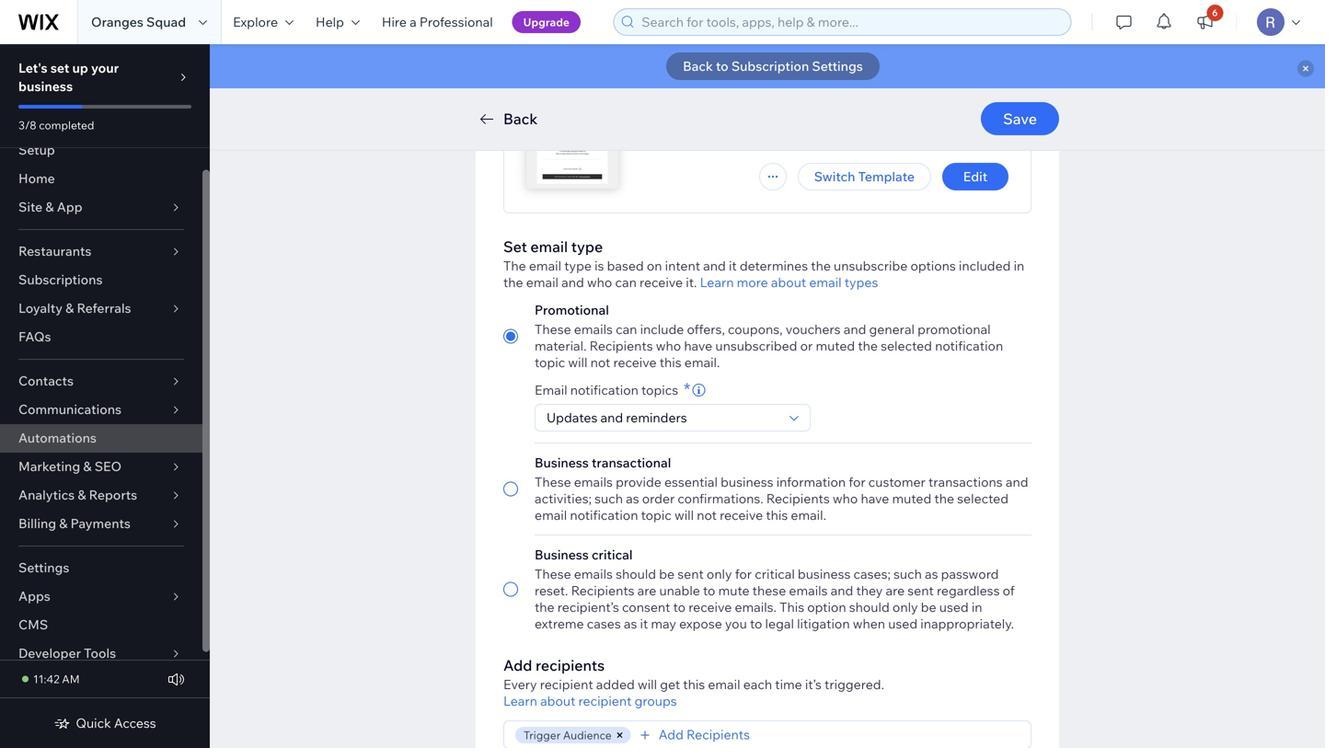 Task type: locate. For each thing, give the bounding box(es) containing it.
sidebar element
[[0, 44, 210, 748]]

quick access
[[76, 715, 156, 731]]

0 vertical spatial be
[[659, 566, 675, 582]]

1 horizontal spatial email.
[[791, 507, 826, 523]]

coupons,
[[728, 321, 783, 337]]

0 vertical spatial for
[[849, 474, 866, 490]]

back button
[[476, 108, 538, 130]]

can inside the email type is based on intent and it determines the unsubscribe options included in the email and who can receive it.
[[615, 274, 637, 290]]

it up more
[[729, 258, 737, 274]]

1 vertical spatial add
[[659, 727, 684, 743]]

used
[[939, 599, 969, 615], [888, 616, 918, 632]]

0 vertical spatial recipient
[[540, 676, 593, 693]]

will down material.
[[568, 354, 588, 370]]

email inside add recipients every recipient added will get this email each time it's triggered. learn about recipient groups
[[708, 676, 740, 693]]

settings
[[812, 58, 863, 74], [18, 560, 69, 576]]

1 vertical spatial not
[[697, 507, 717, 523]]

emails.
[[735, 599, 777, 615]]

referrals
[[77, 300, 131, 316]]

this
[[660, 354, 682, 370], [766, 507, 788, 523], [683, 676, 705, 693]]

email. up * at the bottom of the page
[[684, 354, 720, 370]]

learn right 'it.'
[[700, 274, 734, 290]]

about up 'trigger audience'
[[540, 693, 576, 709]]

who inside the email type is based on intent and it determines the unsubscribe options included in the email and who can receive it.
[[587, 274, 612, 290]]

2 vertical spatial this
[[683, 676, 705, 693]]

not down confirmations.
[[697, 507, 717, 523]]

and left general
[[844, 321, 866, 337]]

receive down confirmations.
[[720, 507, 763, 523]]

email
[[535, 382, 567, 398]]

2 vertical spatial who
[[833, 491, 858, 507]]

be up 'unable'
[[659, 566, 675, 582]]

learn more about email types
[[700, 274, 878, 290]]

the down general
[[858, 338, 878, 354]]

2 vertical spatial these
[[535, 566, 571, 582]]

are up consent
[[637, 583, 656, 599]]

more
[[737, 274, 768, 290]]

inappropriately.
[[921, 616, 1014, 632]]

0 horizontal spatial about
[[540, 693, 576, 709]]

& left seo
[[83, 458, 92, 474]]

0 horizontal spatial for
[[735, 566, 752, 582]]

to inside button
[[716, 58, 729, 74]]

will up groups
[[638, 676, 657, 693]]

1 horizontal spatial sent
[[908, 583, 934, 599]]

business up confirmations.
[[721, 474, 774, 490]]

recipients down add recipients every recipient added will get this email each time it's triggered. learn about recipient groups
[[687, 727, 750, 743]]

business
[[535, 455, 589, 471], [535, 547, 589, 563]]

1 horizontal spatial muted
[[892, 491, 932, 507]]

1 vertical spatial it
[[640, 616, 648, 632]]

1 these from the top
[[535, 321, 571, 337]]

& inside analytics & reports dropdown button
[[78, 487, 86, 503]]

0 vertical spatial selected
[[881, 338, 932, 354]]

1 business from the top
[[535, 455, 589, 471]]

recipient's
[[557, 599, 619, 615]]

mute
[[718, 583, 750, 599]]

added
[[596, 676, 635, 693]]

option
[[807, 599, 846, 615]]

0 horizontal spatial only
[[707, 566, 732, 582]]

muted down customer
[[892, 491, 932, 507]]

notification right email
[[570, 382, 639, 398]]

business inside let's set up your business
[[18, 78, 73, 94]]

0 vertical spatial add
[[503, 656, 532, 675]]

add down groups
[[659, 727, 684, 743]]

these inside business transactional these emails provide essential business information for customer transactions and activities; such as order confirmations. recipients who have muted the selected email notification topic will not receive this email.
[[535, 474, 571, 490]]

add inside add recipients every recipient added will get this email each time it's triggered. learn about recipient groups
[[503, 656, 532, 675]]

0 vertical spatial muted
[[816, 338, 855, 354]]

1 vertical spatial notification
[[570, 382, 639, 398]]

have down offers,
[[684, 338, 712, 354]]

recipients up recipient's at the bottom left of the page
[[571, 583, 635, 599]]

for left customer
[[849, 474, 866, 490]]

0 horizontal spatial such
[[595, 491, 623, 507]]

have down customer
[[861, 491, 889, 507]]

1 vertical spatial business
[[721, 474, 774, 490]]

faqs link
[[0, 323, 202, 352]]

be up inappropriately.
[[921, 599, 936, 615]]

communications button
[[0, 396, 202, 424]]

have inside business transactional these emails provide essential business information for customer transactions and activities; such as order confirmations. recipients who have muted the selected email notification topic will not receive this email.
[[861, 491, 889, 507]]

0 vertical spatial business
[[535, 455, 589, 471]]

the inside business critical these emails should be sent only for critical business cases; such as password reset. recipients are unable to mute these emails and they are sent regardless of the recipient's consent to receive emails. this option should only be used in extreme cases as it may expose you to legal litigation when used inappropriately.
[[535, 599, 555, 615]]

edit
[[963, 168, 988, 185]]

0 vertical spatial type
[[571, 237, 603, 256]]

should
[[616, 566, 656, 582], [849, 599, 890, 615]]

it down consent
[[640, 616, 648, 632]]

receive inside the email type is based on intent and it determines the unsubscribe options included in the email and who can receive it.
[[640, 274, 683, 290]]

1 vertical spatial about
[[540, 693, 576, 709]]

site & app
[[18, 199, 82, 215]]

this right get
[[683, 676, 705, 693]]

0 horizontal spatial selected
[[881, 338, 932, 354]]

1 vertical spatial who
[[656, 338, 681, 354]]

selected down "transactions"
[[957, 491, 1009, 507]]

the inside business transactional these emails provide essential business information for customer transactions and activities; such as order confirmations. recipients who have muted the selected email notification topic will not receive this email.
[[934, 491, 954, 507]]

0 vertical spatial used
[[939, 599, 969, 615]]

recipients down include
[[590, 338, 653, 354]]

groups
[[635, 693, 677, 709]]

for inside business critical these emails should be sent only for critical business cases; such as password reset. recipients are unable to mute these emails and they are sent regardless of the recipient's consent to receive emails. this option should only be used in extreme cases as it may expose you to legal litigation when used inappropriately.
[[735, 566, 752, 582]]

are
[[637, 583, 656, 599], [886, 583, 905, 599]]

setup
[[18, 142, 55, 158]]

1 vertical spatial topic
[[641, 507, 672, 523]]

and right intent on the right top of page
[[703, 258, 726, 274]]

back to subscription settings alert
[[210, 44, 1325, 88]]

notification down activities;
[[570, 507, 638, 523]]

offers,
[[687, 321, 725, 337]]

1 vertical spatial muted
[[892, 491, 932, 507]]

0 vertical spatial can
[[615, 274, 637, 290]]

in
[[1014, 258, 1025, 274], [972, 599, 982, 615]]

type
[[571, 237, 603, 256], [564, 258, 592, 274]]

recipient down the added
[[578, 693, 632, 709]]

2 vertical spatial notification
[[570, 507, 638, 523]]

& right the site
[[45, 199, 54, 215]]

selected inside business transactional these emails provide essential business information for customer transactions and activities; such as order confirmations. recipients who have muted the selected email notification topic will not receive this email.
[[957, 491, 1009, 507]]

& inside billing & payments dropdown button
[[59, 515, 68, 531]]

these for business critical
[[535, 566, 571, 582]]

1 horizontal spatial this
[[683, 676, 705, 693]]

critical up recipient's at the bottom left of the page
[[592, 547, 633, 563]]

about down determines
[[771, 274, 806, 290]]

1 vertical spatial this
[[766, 507, 788, 523]]

learn down every
[[503, 693, 537, 709]]

consent
[[622, 599, 670, 615]]

1 horizontal spatial business
[[721, 474, 774, 490]]

business up activities;
[[535, 455, 589, 471]]

& for marketing
[[83, 458, 92, 474]]

0 horizontal spatial be
[[659, 566, 675, 582]]

can
[[615, 274, 637, 290], [616, 321, 637, 337]]

intent
[[665, 258, 700, 274]]

emails down promotional
[[574, 321, 613, 337]]

options
[[911, 258, 956, 274]]

1 vertical spatial recipient
[[578, 693, 632, 709]]

& right loyalty
[[65, 300, 74, 316]]

add up every
[[503, 656, 532, 675]]

0 horizontal spatial topic
[[535, 354, 565, 370]]

recipient down recipients
[[540, 676, 593, 693]]

as left password
[[925, 566, 938, 582]]

recipients
[[590, 338, 653, 354], [766, 491, 830, 507], [571, 583, 635, 599], [687, 727, 750, 743]]

0 horizontal spatial will
[[568, 354, 588, 370]]

upgrade
[[523, 15, 570, 29]]

this
[[780, 599, 804, 615]]

1 horizontal spatial settings
[[812, 58, 863, 74]]

0 horizontal spatial sent
[[678, 566, 704, 582]]

receive inside business transactional these emails provide essential business information for customer transactions and activities; such as order confirmations. recipients who have muted the selected email notification topic will not receive this email.
[[720, 507, 763, 523]]

2 business from the top
[[535, 547, 589, 563]]

be
[[659, 566, 675, 582], [921, 599, 936, 615]]

1 vertical spatial these
[[535, 474, 571, 490]]

0 vertical spatial back
[[683, 58, 713, 74]]

used up inappropriately.
[[939, 599, 969, 615]]

muted inside promotional these emails can include offers, coupons, vouchers and general promotional material. recipients who have unsubscribed or muted the selected notification topic will not receive this email.
[[816, 338, 855, 354]]

emails up activities;
[[574, 474, 613, 490]]

& inside site & app dropdown button
[[45, 199, 54, 215]]

used right when
[[888, 616, 918, 632]]

loyalty & referrals button
[[0, 294, 202, 323]]

business inside business critical these emails should be sent only for critical business cases; such as password reset. recipients are unable to mute these emails and they are sent regardless of the recipient's consent to receive emails. this option should only be used in extreme cases as it may expose you to legal litigation when used inappropriately.
[[535, 547, 589, 563]]

0 vertical spatial have
[[684, 338, 712, 354]]

such down provide
[[595, 491, 623, 507]]

sent
[[678, 566, 704, 582], [908, 583, 934, 599]]

receive up email notification topics *
[[613, 354, 657, 370]]

these inside business critical these emails should be sent only for critical business cases; such as password reset. recipients are unable to mute these emails and they are sent regardless of the recipient's consent to receive emails. this option should only be used in extreme cases as it may expose you to legal litigation when used inappropriately.
[[535, 566, 571, 582]]

who down information
[[833, 491, 858, 507]]

should up consent
[[616, 566, 656, 582]]

this down information
[[766, 507, 788, 523]]

learn inside add recipients every recipient added will get this email each time it's triggered. learn about recipient groups
[[503, 693, 537, 709]]

0 horizontal spatial add
[[503, 656, 532, 675]]

1 horizontal spatial selected
[[957, 491, 1009, 507]]

1 horizontal spatial are
[[886, 583, 905, 599]]

0 vertical spatial will
[[568, 354, 588, 370]]

1 vertical spatial such
[[894, 566, 922, 582]]

0 horizontal spatial critical
[[592, 547, 633, 563]]

3 these from the top
[[535, 566, 571, 582]]

topic down material.
[[535, 354, 565, 370]]

type for the email type is based on intent and it determines the unsubscribe options included in the email and who can receive it.
[[564, 258, 592, 274]]

0 horizontal spatial it
[[640, 616, 648, 632]]

type for set email type
[[571, 237, 603, 256]]

2 vertical spatial business
[[798, 566, 851, 582]]

0 vertical spatial as
[[626, 491, 639, 507]]

0 vertical spatial email.
[[684, 354, 720, 370]]

1 vertical spatial be
[[921, 599, 936, 615]]

notification inside business transactional these emails provide essential business information for customer transactions and activities; such as order confirmations. recipients who have muted the selected email notification topic will not receive this email.
[[570, 507, 638, 523]]

critical up these
[[755, 566, 795, 582]]

2 these from the top
[[535, 474, 571, 490]]

for inside business transactional these emails provide essential business information for customer transactions and activities; such as order confirmations. recipients who have muted the selected email notification topic will not receive this email.
[[849, 474, 866, 490]]

back for back to subscription settings
[[683, 58, 713, 74]]

settings link
[[0, 554, 202, 583]]

such right cases;
[[894, 566, 922, 582]]

time
[[775, 676, 802, 693]]

quick
[[76, 715, 111, 731]]

business down let's
[[18, 78, 73, 94]]

email. inside business transactional these emails provide essential business information for customer transactions and activities; such as order confirmations. recipients who have muted the selected email notification topic will not receive this email.
[[791, 507, 826, 523]]

for for information
[[849, 474, 866, 490]]

in down regardless
[[972, 599, 982, 615]]

business for business transactional these emails provide essential business information for customer transactions and activities; such as order confirmations. recipients who have muted the selected email notification topic will not receive this email.
[[535, 455, 589, 471]]

oranges
[[91, 14, 143, 30]]

type up is
[[571, 237, 603, 256]]

& inside loyalty & referrals dropdown button
[[65, 300, 74, 316]]

settings down search for tools, apps, help & more... field
[[812, 58, 863, 74]]

not up email notification topics *
[[590, 354, 610, 370]]

sent up 'unable'
[[678, 566, 704, 582]]

contacts button
[[0, 367, 202, 396]]

0 vertical spatial such
[[595, 491, 623, 507]]

1 horizontal spatial will
[[638, 676, 657, 693]]

switch
[[814, 168, 855, 185]]

0 horizontal spatial not
[[590, 354, 610, 370]]

1 horizontal spatial learn
[[700, 274, 734, 290]]

who
[[587, 274, 612, 290], [656, 338, 681, 354], [833, 491, 858, 507]]

selected down general
[[881, 338, 932, 354]]

business up reset.
[[535, 547, 589, 563]]

6 button
[[1185, 0, 1225, 44]]

1 vertical spatial email.
[[791, 507, 826, 523]]

business for business critical these emails should be sent only for critical business cases; such as password reset. recipients are unable to mute these emails and they are sent regardless of the recipient's consent to receive emails. this option should only be used in extreme cases as it may expose you to legal litigation when used inappropriately.
[[535, 547, 589, 563]]

sent left regardless
[[908, 583, 934, 599]]

and inside business transactional these emails provide essential business information for customer transactions and activities; such as order confirmations. recipients who have muted the selected email notification topic will not receive this email.
[[1006, 474, 1028, 490]]

who inside business transactional these emails provide essential business information for customer transactions and activities; such as order confirmations. recipients who have muted the selected email notification topic will not receive this email.
[[833, 491, 858, 507]]

the down reset.
[[535, 599, 555, 615]]

1 vertical spatial sent
[[908, 583, 934, 599]]

0 horizontal spatial learn
[[503, 693, 537, 709]]

1 horizontal spatial in
[[1014, 258, 1025, 274]]

back inside 'button'
[[503, 110, 538, 128]]

to left subscription
[[716, 58, 729, 74]]

hire
[[382, 14, 407, 30]]

will
[[568, 354, 588, 370], [675, 507, 694, 523], [638, 676, 657, 693]]

add for recipients
[[503, 656, 532, 675]]

and up option
[[831, 583, 853, 599]]

0 horizontal spatial used
[[888, 616, 918, 632]]

1 vertical spatial type
[[564, 258, 592, 274]]

0 vertical spatial it
[[729, 258, 737, 274]]

1 horizontal spatial for
[[849, 474, 866, 490]]

business up option
[[798, 566, 851, 582]]

as down provide
[[626, 491, 639, 507]]

and right "transactions"
[[1006, 474, 1028, 490]]

2 horizontal spatial business
[[798, 566, 851, 582]]

0 vertical spatial should
[[616, 566, 656, 582]]

promotional
[[918, 321, 991, 337]]

will down order
[[675, 507, 694, 523]]

1 horizontal spatial used
[[939, 599, 969, 615]]

1 horizontal spatial not
[[697, 507, 717, 523]]

analytics
[[18, 487, 75, 503]]

home
[[18, 170, 55, 186]]

home link
[[0, 165, 202, 193]]

2 vertical spatial will
[[638, 676, 657, 693]]

0 horizontal spatial business
[[18, 78, 73, 94]]

the inside promotional these emails can include offers, coupons, vouchers and general promotional material. recipients who have unsubscribed or muted the selected notification topic will not receive this email.
[[858, 338, 878, 354]]

the up learn more about email types
[[811, 258, 831, 274]]

receive up expose
[[689, 599, 732, 615]]

topic inside promotional these emails can include offers, coupons, vouchers and general promotional material. recipients who have unsubscribed or muted the selected notification topic will not receive this email.
[[535, 354, 565, 370]]

emails up recipient's at the bottom left of the page
[[574, 566, 613, 582]]

email. down information
[[791, 507, 826, 523]]

settings up apps
[[18, 560, 69, 576]]

& up billing & payments
[[78, 487, 86, 503]]

it inside business critical these emails should be sent only for critical business cases; such as password reset. recipients are unable to mute these emails and they are sent regardless of the recipient's consent to receive emails. this option should only be used in extreme cases as it may expose you to legal litigation when used inappropriately.
[[640, 616, 648, 632]]

11:42 am
[[33, 672, 80, 686]]

1 horizontal spatial about
[[771, 274, 806, 290]]

1 vertical spatial will
[[675, 507, 694, 523]]

these
[[535, 321, 571, 337], [535, 474, 571, 490], [535, 566, 571, 582]]

to down emails.
[[750, 616, 762, 632]]

1 horizontal spatial only
[[893, 599, 918, 615]]

1 vertical spatial for
[[735, 566, 752, 582]]

in right the included
[[1014, 258, 1025, 274]]

to
[[716, 58, 729, 74], [703, 583, 715, 599], [673, 599, 686, 615], [750, 616, 762, 632]]

and inside business critical these emails should be sent only for critical business cases; such as password reset. recipients are unable to mute these emails and they are sent regardless of the recipient's consent to receive emails. this option should only be used in extreme cases as it may expose you to legal litigation when used inappropriately.
[[831, 583, 853, 599]]

analytics & reports button
[[0, 481, 202, 510]]

are right they
[[886, 583, 905, 599]]

1 horizontal spatial should
[[849, 599, 890, 615]]

who down is
[[587, 274, 612, 290]]

0 vertical spatial in
[[1014, 258, 1025, 274]]

0 horizontal spatial settings
[[18, 560, 69, 576]]

1 vertical spatial critical
[[755, 566, 795, 582]]

types
[[845, 274, 878, 290]]

can left include
[[616, 321, 637, 337]]

selected
[[881, 338, 932, 354], [957, 491, 1009, 507]]

the down "transactions"
[[934, 491, 954, 507]]

should down they
[[849, 599, 890, 615]]

marketing & seo
[[18, 458, 122, 474]]

& right billing
[[59, 515, 68, 531]]

type left is
[[564, 258, 592, 274]]

for up mute
[[735, 566, 752, 582]]

analytics & reports
[[18, 487, 137, 503]]

this up topics
[[660, 354, 682, 370]]

these up material.
[[535, 321, 571, 337]]

1 vertical spatial as
[[925, 566, 938, 582]]

0 horizontal spatial have
[[684, 338, 712, 354]]

& inside marketing & seo dropdown button
[[83, 458, 92, 474]]

add inside button
[[659, 727, 684, 743]]

who down include
[[656, 338, 681, 354]]

add
[[503, 656, 532, 675], [659, 727, 684, 743]]

settings inside button
[[812, 58, 863, 74]]

1 vertical spatial can
[[616, 321, 637, 337]]

your
[[91, 60, 119, 76]]

business inside business transactional these emails provide essential business information for customer transactions and activities; such as order confirmations. recipients who have muted the selected email notification topic will not receive this email.
[[535, 455, 589, 471]]

1 vertical spatial in
[[972, 599, 982, 615]]

& for site
[[45, 199, 54, 215]]

3/8 completed
[[18, 118, 94, 132]]

about
[[771, 274, 806, 290], [540, 693, 576, 709]]

these up activities;
[[535, 474, 571, 490]]

1 vertical spatial learn
[[503, 693, 537, 709]]

faqs
[[18, 329, 51, 345]]

not inside promotional these emails can include offers, coupons, vouchers and general promotional material. recipients who have unsubscribed or muted the selected notification topic will not receive this email.
[[590, 354, 610, 370]]

the down the
[[503, 274, 523, 290]]

have
[[684, 338, 712, 354], [861, 491, 889, 507]]

0 vertical spatial settings
[[812, 58, 863, 74]]

1 vertical spatial business
[[535, 547, 589, 563]]

regardless
[[937, 583, 1000, 599]]

1 horizontal spatial who
[[656, 338, 681, 354]]

0 vertical spatial these
[[535, 321, 571, 337]]

muted down vouchers
[[816, 338, 855, 354]]

can down the based
[[615, 274, 637, 290]]

0 horizontal spatial in
[[972, 599, 982, 615]]

learn
[[700, 274, 734, 290], [503, 693, 537, 709]]

1 vertical spatial selected
[[957, 491, 1009, 507]]

help
[[316, 14, 344, 30]]

this inside business transactional these emails provide essential business information for customer transactions and activities; such as order confirmations. recipients who have muted the selected email notification topic will not receive this email.
[[766, 507, 788, 523]]

as down consent
[[624, 616, 637, 632]]

type inside the email type is based on intent and it determines the unsubscribe options included in the email and who can receive it.
[[564, 258, 592, 274]]

topic down order
[[641, 507, 672, 523]]

business critical these emails should be sent only for critical business cases; such as password reset. recipients are unable to mute these emails and they are sent regardless of the recipient's consent to receive emails. this option should only be used in extreme cases as it may expose you to legal litigation when used inappropriately.
[[535, 547, 1015, 632]]

recipients
[[536, 656, 605, 675]]

0 horizontal spatial who
[[587, 274, 612, 290]]

notification down promotional
[[935, 338, 1003, 354]]

1 vertical spatial only
[[893, 599, 918, 615]]

these up reset.
[[535, 566, 571, 582]]

recipients down information
[[766, 491, 830, 507]]

such inside business critical these emails should be sent only for critical business cases; such as password reset. recipients are unable to mute these emails and they are sent regardless of the recipient's consent to receive emails. this option should only be used in extreme cases as it may expose you to legal litigation when used inappropriately.
[[894, 566, 922, 582]]

transactions
[[929, 474, 1003, 490]]

0 vertical spatial not
[[590, 354, 610, 370]]

promotional these emails can include offers, coupons, vouchers and general promotional material. recipients who have unsubscribed or muted the selected notification topic will not receive this email.
[[535, 302, 1003, 370]]

receive down on
[[640, 274, 683, 290]]

back inside button
[[683, 58, 713, 74]]

or
[[800, 338, 813, 354]]

0 vertical spatial only
[[707, 566, 732, 582]]

restaurants
[[18, 243, 91, 259]]

0 vertical spatial topic
[[535, 354, 565, 370]]

1 horizontal spatial topic
[[641, 507, 672, 523]]



Task type: vqa. For each thing, say whether or not it's contained in the screenshot.
'Fri'
no



Task type: describe. For each thing, give the bounding box(es) containing it.
of
[[1003, 583, 1015, 599]]

this inside add recipients every recipient added will get this email each time it's triggered. learn about recipient groups
[[683, 676, 705, 693]]

it's
[[805, 676, 822, 693]]

1 horizontal spatial be
[[921, 599, 936, 615]]

cases;
[[854, 566, 891, 582]]

extreme
[[535, 616, 584, 632]]

get
[[660, 676, 680, 693]]

order
[[642, 491, 675, 507]]

contacts
[[18, 373, 74, 389]]

who for transactional
[[833, 491, 858, 507]]

to down 'unable'
[[673, 599, 686, 615]]

determines
[[740, 258, 808, 274]]

access
[[114, 715, 156, 731]]

tools
[[84, 645, 116, 661]]

these for business transactional
[[535, 474, 571, 490]]

business inside business transactional these emails provide essential business information for customer transactions and activities; such as order confirmations. recipients who have muted the selected email notification topic will not receive this email.
[[721, 474, 774, 490]]

transactional
[[592, 455, 671, 471]]

restaurants button
[[0, 237, 202, 266]]

0 horizontal spatial should
[[616, 566, 656, 582]]

hire a professional
[[382, 14, 493, 30]]

included
[[959, 258, 1011, 274]]

business inside business critical these emails should be sent only for critical business cases; such as password reset. recipients are unable to mute these emails and they are sent regardless of the recipient's consent to receive emails. this option should only be used in extreme cases as it may expose you to legal litigation when used inappropriately.
[[798, 566, 851, 582]]

subscriptions
[[18, 271, 103, 288]]

0 vertical spatial about
[[771, 274, 806, 290]]

apps button
[[0, 583, 202, 611]]

edit button
[[942, 163, 1009, 190]]

Search for tools, apps, help & more... field
[[636, 9, 1065, 35]]

receive inside business critical these emails should be sent only for critical business cases; such as password reset. recipients are unable to mute these emails and they are sent regardless of the recipient's consent to receive emails. this option should only be used in extreme cases as it may expose you to legal litigation when used inappropriately.
[[689, 599, 732, 615]]

payments
[[71, 515, 131, 531]]

1 vertical spatial should
[[849, 599, 890, 615]]

can inside promotional these emails can include offers, coupons, vouchers and general promotional material. recipients who have unsubscribed or muted the selected notification topic will not receive this email.
[[616, 321, 637, 337]]

will inside add recipients every recipient added will get this email each time it's triggered. learn about recipient groups
[[638, 676, 657, 693]]

up
[[72, 60, 88, 76]]

cases
[[587, 616, 621, 632]]

seo
[[94, 458, 122, 474]]

set
[[503, 237, 527, 256]]

recipients inside business transactional these emails provide essential business information for customer transactions and activities; such as order confirmations. recipients who have muted the selected email notification topic will not receive this email.
[[766, 491, 830, 507]]

2 vertical spatial as
[[624, 616, 637, 632]]

and inside promotional these emails can include offers, coupons, vouchers and general promotional material. recipients who have unsubscribed or muted the selected notification topic will not receive this email.
[[844, 321, 866, 337]]

& for analytics
[[78, 487, 86, 503]]

set email type
[[503, 237, 603, 256]]

squad
[[146, 14, 186, 30]]

promotional
[[535, 302, 609, 318]]

topic inside business transactional these emails provide essential business information for customer transactions and activities; such as order confirmations. recipients who have muted the selected email notification topic will not receive this email.
[[641, 507, 672, 523]]

litigation
[[797, 616, 850, 632]]

save
[[1003, 110, 1037, 128]]

business transactional these emails provide essential business information for customer transactions and activities; such as order confirmations. recipients who have muted the selected email notification topic will not receive this email.
[[535, 455, 1028, 523]]

material.
[[535, 338, 587, 354]]

will inside business transactional these emails provide essential business information for customer transactions and activities; such as order confirmations. recipients who have muted the selected email notification topic will not receive this email.
[[675, 507, 694, 523]]

every
[[503, 676, 537, 693]]

customer
[[869, 474, 926, 490]]

1 horizontal spatial critical
[[755, 566, 795, 582]]

cms
[[18, 617, 48, 633]]

3/8
[[18, 118, 36, 132]]

on
[[647, 258, 662, 274]]

triggered.
[[825, 676, 884, 693]]

& for loyalty
[[65, 300, 74, 316]]

am
[[62, 672, 80, 686]]

information
[[776, 474, 846, 490]]

loyalty
[[18, 300, 63, 316]]

developer tools button
[[0, 640, 202, 668]]

as inside business transactional these emails provide essential business information for customer transactions and activities; such as order confirmations. recipients who have muted the selected email notification topic will not receive this email.
[[626, 491, 639, 507]]

topics
[[641, 382, 678, 398]]

0 vertical spatial critical
[[592, 547, 633, 563]]

these
[[752, 583, 786, 599]]

emails inside business transactional these emails provide essential business information for customer transactions and activities; such as order confirmations. recipients who have muted the selected email notification topic will not receive this email.
[[574, 474, 613, 490]]

may
[[651, 616, 676, 632]]

email. inside promotional these emails can include offers, coupons, vouchers and general promotional material. recipients who have unsubscribed or muted the selected notification topic will not receive this email.
[[684, 354, 720, 370]]

notification inside email notification topics *
[[570, 382, 639, 398]]

selected inside promotional these emails can include offers, coupons, vouchers and general promotional material. recipients who have unsubscribed or muted the selected notification topic will not receive this email.
[[881, 338, 932, 354]]

a
[[410, 14, 417, 30]]

recipients inside button
[[687, 727, 750, 743]]

billing & payments
[[18, 515, 131, 531]]

in inside the email type is based on intent and it determines the unsubscribe options included in the email and who can receive it.
[[1014, 258, 1025, 274]]

for for only
[[735, 566, 752, 582]]

site & app button
[[0, 193, 202, 222]]

2 are from the left
[[886, 583, 905, 599]]

completed
[[39, 118, 94, 132]]

legal
[[765, 616, 794, 632]]

let's set up your business
[[18, 60, 119, 94]]

developer tools
[[18, 645, 116, 661]]

app
[[57, 199, 82, 215]]

Email notification topics field
[[541, 405, 784, 431]]

emails up this
[[789, 583, 828, 599]]

quick access button
[[54, 715, 156, 732]]

& for billing
[[59, 515, 68, 531]]

billing & payments button
[[0, 510, 202, 538]]

billing
[[18, 515, 56, 531]]

unsubscribed
[[715, 338, 797, 354]]

switch template button
[[798, 163, 931, 190]]

preview image
[[526, 97, 618, 189]]

muted inside business transactional these emails provide essential business information for customer transactions and activities; such as order confirmations. recipients who have muted the selected email notification topic will not receive this email.
[[892, 491, 932, 507]]

site
[[18, 199, 43, 215]]

cms link
[[0, 611, 202, 640]]

they
[[856, 583, 883, 599]]

not inside business transactional these emails provide essential business information for customer transactions and activities; such as order confirmations. recipients who have muted the selected email notification topic will not receive this email.
[[697, 507, 717, 523]]

add for recipients
[[659, 727, 684, 743]]

who inside promotional these emails can include offers, coupons, vouchers and general promotional material. recipients who have unsubscribed or muted the selected notification topic will not receive this email.
[[656, 338, 681, 354]]

recipients inside promotional these emails can include offers, coupons, vouchers and general promotional material. recipients who have unsubscribed or muted the selected notification topic will not receive this email.
[[590, 338, 653, 354]]

this inside promotional these emails can include offers, coupons, vouchers and general promotional material. recipients who have unsubscribed or muted the selected notification topic will not receive this email.
[[660, 354, 682, 370]]

subscription
[[731, 58, 809, 74]]

professional
[[419, 14, 493, 30]]

email notification topics *
[[535, 379, 690, 399]]

trigger audience
[[524, 728, 612, 742]]

marketing & seo button
[[0, 453, 202, 481]]

settings inside sidebar element
[[18, 560, 69, 576]]

*
[[684, 379, 690, 399]]

these inside promotional these emails can include offers, coupons, vouchers and general promotional material. recipients who have unsubscribed or muted the selected notification topic will not receive this email.
[[535, 321, 571, 337]]

1 are from the left
[[637, 583, 656, 599]]

notification inside promotional these emails can include offers, coupons, vouchers and general promotional material. recipients who have unsubscribed or muted the selected notification topic will not receive this email.
[[935, 338, 1003, 354]]

include
[[640, 321, 684, 337]]

to left mute
[[703, 583, 715, 599]]

template
[[858, 168, 915, 185]]

save button
[[981, 102, 1059, 135]]

apps
[[18, 588, 50, 604]]

audience
[[563, 728, 612, 742]]

loyalty & referrals
[[18, 300, 131, 316]]

6
[[1212, 7, 1218, 18]]

marketing
[[18, 458, 80, 474]]

have inside promotional these emails can include offers, coupons, vouchers and general promotional material. recipients who have unsubscribed or muted the selected notification topic will not receive this email.
[[684, 338, 712, 354]]

unable
[[659, 583, 700, 599]]

email inside business transactional these emails provide essential business information for customer transactions and activities; such as order confirmations. recipients who have muted the selected email notification topic will not receive this email.
[[535, 507, 567, 523]]

and up promotional
[[561, 274, 584, 290]]

receive inside promotional these emails can include offers, coupons, vouchers and general promotional material. recipients who have unsubscribed or muted the selected notification topic will not receive this email.
[[613, 354, 657, 370]]

emails inside promotional these emails can include offers, coupons, vouchers and general promotional material. recipients who have unsubscribed or muted the selected notification topic will not receive this email.
[[574, 321, 613, 337]]

communications
[[18, 401, 122, 417]]

add recipients every recipient added will get this email each time it's triggered. learn about recipient groups
[[503, 656, 884, 709]]

general
[[869, 321, 915, 337]]

will inside promotional these emails can include offers, coupons, vouchers and general promotional material. recipients who have unsubscribed or muted the selected notification topic will not receive this email.
[[568, 354, 588, 370]]

essential
[[664, 474, 718, 490]]

in inside business critical these emails should be sent only for critical business cases; such as password reset. recipients are unable to mute these emails and they are sent regardless of the recipient's consent to receive emails. this option should only be used in extreme cases as it may expose you to legal litigation when used inappropriately.
[[972, 599, 982, 615]]

let's
[[18, 60, 47, 76]]

recipients inside business critical these emails should be sent only for critical business cases; such as password reset. recipients are unable to mute these emails and they are sent regardless of the recipient's consent to receive emails. this option should only be used in extreme cases as it may expose you to legal litigation when used inappropriately.
[[571, 583, 635, 599]]

it inside the email type is based on intent and it determines the unsubscribe options included in the email and who can receive it.
[[729, 258, 737, 274]]

about inside add recipients every recipient added will get this email each time it's triggered. learn about recipient groups
[[540, 693, 576, 709]]

back for back
[[503, 110, 538, 128]]

such inside business transactional these emails provide essential business information for customer transactions and activities; such as order confirmations. recipients who have muted the selected email notification topic will not receive this email.
[[595, 491, 623, 507]]

who for email
[[587, 274, 612, 290]]



